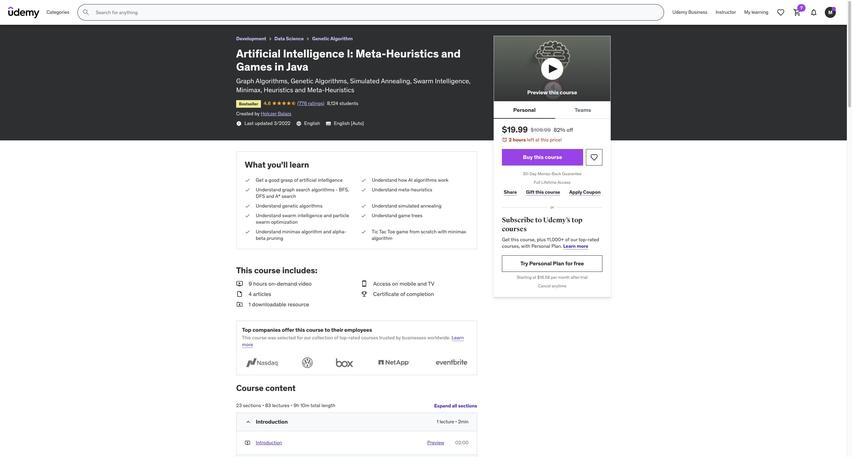 Task type: vqa. For each thing, say whether or not it's contained in the screenshot.
the Starting
yes



Task type: describe. For each thing, give the bounding box(es) containing it.
intelligence for artificial intelligence i: meta-heuristics and games in java
[[29, 3, 60, 10]]

udemy business
[[673, 9, 708, 15]]

0 vertical spatial at
[[536, 137, 540, 143]]

genetic algorithm link
[[312, 34, 353, 43]]

intelligence inside understand swarm intelligence and particle swarm optimization
[[298, 212, 323, 219]]

after
[[571, 275, 580, 280]]

1 vertical spatial small image
[[245, 419, 252, 426]]

learn more link for top companies offer this course to their employees
[[242, 335, 464, 348]]

2 vertical spatial meta-
[[307, 86, 325, 94]]

updated
[[255, 120, 273, 126]]

intelligence for artificial intelligence i: meta-heuristics and games in java graph algorithms, genetic algorithms, simulated annealing, swarm intelligence, minimax, heuristics and meta-heuristics
[[283, 46, 345, 61]]

udemy image
[[8, 7, 40, 18]]

23
[[236, 403, 242, 409]]

udemy
[[673, 9, 688, 15]]

1 downloadable resource
[[249, 301, 309, 308]]

apply
[[570, 189, 583, 195]]

game inside "tic tac toe game from scratch with minimax algorithm"
[[396, 229, 409, 235]]

course inside 'button'
[[560, 89, 578, 96]]

total
[[311, 403, 321, 409]]

cancel
[[538, 283, 551, 289]]

left
[[527, 137, 535, 143]]

this course includes:
[[236, 265, 318, 276]]

dfs
[[256, 193, 265, 200]]

try personal plan for free link
[[502, 256, 603, 272]]

0 vertical spatial small image
[[236, 301, 243, 309]]

personal inside "link"
[[530, 260, 552, 267]]

course down 'companies'
[[252, 335, 267, 341]]

more for top companies offer this course to their employees
[[242, 342, 253, 348]]

balazs
[[278, 111, 292, 117]]

this right offer
[[295, 327, 305, 333]]

trial
[[581, 275, 588, 280]]

expand all sections button
[[434, 399, 477, 413]]

personal button
[[494, 102, 556, 118]]

minimax inside understand  minimax algorithm and alpha- beta pruning
[[282, 229, 301, 235]]

1 introduction from the top
[[256, 419, 288, 425]]

0 vertical spatial genetic
[[312, 35, 330, 42]]

games for artificial intelligence i: meta-heuristics and games in java graph algorithms, genetic algorithms, simulated annealing, swarm intelligence, minimax, heuristics and meta-heuristics
[[236, 60, 272, 74]]

meta- for artificial intelligence i: meta-heuristics and games in java
[[66, 3, 82, 10]]

genetic algorithm
[[312, 35, 353, 42]]

0 vertical spatial 8,124
[[78, 12, 89, 18]]

learn
[[290, 160, 309, 170]]

1 vertical spatial search
[[282, 193, 296, 200]]

what
[[245, 160, 266, 170]]

closed captions image
[[326, 121, 331, 126]]

volkswagen image
[[300, 357, 315, 370]]

learn for top companies offer this course to their employees
[[452, 335, 464, 341]]

buy this course
[[523, 154, 563, 161]]

small image for 4
[[236, 290, 243, 298]]

of down access on mobile and tv
[[401, 291, 405, 298]]

artificial intelligence i: meta-heuristics and games in java graph algorithms, genetic algorithms, simulated annealing, swarm intelligence, minimax, heuristics and meta-heuristics
[[236, 46, 471, 94]]

plus
[[537, 236, 546, 243]]

learn more for subscribe to udemy's top courses
[[564, 243, 589, 249]]

tic tac toe game from scratch with minimax algorithm
[[372, 229, 466, 242]]

day
[[530, 171, 537, 176]]

holczer balazs link
[[261, 111, 292, 117]]

grasp
[[281, 177, 293, 183]]

shopping cart with 7 items image
[[794, 8, 802, 17]]

algorithm inside "tic tac toe game from scratch with minimax algorithm"
[[372, 235, 393, 242]]

graph
[[236, 77, 254, 85]]

xsmall image for last updated 3/2022
[[236, 121, 242, 126]]

2 vertical spatial algorithms
[[300, 203, 323, 209]]

full
[[534, 180, 541, 185]]

0 vertical spatial students
[[90, 12, 109, 18]]

back
[[552, 171, 562, 176]]

course
[[236, 383, 264, 394]]

2 introduction from the top
[[256, 440, 282, 446]]

algorithms for -
[[312, 187, 335, 193]]

sections inside dropdown button
[[458, 403, 477, 409]]

to inside subscribe to udemy's top courses
[[535, 216, 542, 225]]

udemy's
[[543, 216, 571, 225]]

1 vertical spatial 8,124
[[327, 100, 338, 106]]

english for english
[[304, 120, 320, 126]]

preview for preview
[[428, 440, 445, 446]]

learning
[[752, 9, 769, 15]]

1 horizontal spatial swarm
[[282, 212, 297, 219]]

work
[[438, 177, 449, 183]]

0 horizontal spatial access
[[373, 280, 391, 287]]

xsmall image for understand simulated annealing
[[361, 203, 367, 210]]

0 vertical spatial game
[[399, 212, 411, 219]]

0 horizontal spatial rated
[[349, 335, 360, 341]]

this for this course was selected for our collection of top-rated courses trusted by businesses worldwide.
[[242, 335, 251, 341]]

completion
[[407, 291, 434, 298]]

categories button
[[42, 4, 73, 21]]

english [auto]
[[334, 120, 364, 126]]

ai
[[408, 177, 413, 183]]

1 horizontal spatial bestseller
[[239, 101, 258, 106]]

a
[[265, 177, 268, 183]]

preview this course button
[[494, 36, 611, 102]]

selected
[[278, 335, 296, 341]]

and up the intelligence,
[[441, 46, 461, 61]]

get for get a good grasp of artificial intelligence
[[256, 177, 264, 183]]

course language image
[[296, 121, 302, 126]]

understand for understand simulated annealing
[[372, 203, 397, 209]]

try personal plan for free
[[521, 260, 584, 267]]

algorithm
[[331, 35, 353, 42]]

algorithms for work
[[414, 177, 437, 183]]

plan.
[[552, 243, 562, 249]]

xsmall image for understand swarm intelligence and particle swarm optimization
[[245, 212, 250, 219]]

xsmall image for understand genetic algorithms
[[245, 203, 250, 210]]

2min
[[458, 419, 469, 425]]

and inside understand graph search algorithms - bfs, dfs and a* search
[[266, 193, 274, 200]]

price!
[[550, 137, 562, 143]]

0 vertical spatial search
[[296, 187, 311, 193]]

in for artificial intelligence i: meta-heuristics and games in java
[[140, 3, 145, 10]]

understand graph search algorithms - bfs, dfs and a* search
[[256, 187, 349, 200]]

all
[[452, 403, 457, 409]]

simulated
[[350, 77, 380, 85]]

$16.58
[[538, 275, 550, 280]]

small image for 9
[[236, 280, 243, 288]]

i: for artificial intelligence i: meta-heuristics and games in java
[[62, 3, 65, 10]]

my learning
[[745, 9, 769, 15]]

course down lifetime
[[545, 189, 560, 195]]

11,000+
[[547, 236, 564, 243]]

1 horizontal spatial by
[[396, 335, 401, 341]]

i: for artificial intelligence i: meta-heuristics and games in java graph algorithms, genetic algorithms, simulated annealing, swarm intelligence, minimax, heuristics and meta-heuristics
[[347, 46, 353, 61]]

starting
[[517, 275, 532, 280]]

1 horizontal spatial •
[[291, 403, 293, 409]]

1 lecture • 2min
[[437, 419, 469, 425]]

with inside "get this course, plus 11,000+ of our top-rated courses, with personal plan."
[[521, 243, 531, 249]]

teams button
[[556, 102, 611, 118]]

understand game trees
[[372, 212, 423, 219]]

personal inside button
[[514, 106, 536, 113]]

0 horizontal spatial top-
[[340, 335, 349, 341]]

learn for subscribe to udemy's top courses
[[564, 243, 576, 249]]

introduction button
[[256, 440, 282, 447]]

understand meta-heuristics
[[372, 187, 433, 193]]

tv
[[428, 280, 435, 287]]

this down '$109.99'
[[541, 137, 549, 143]]

you'll
[[267, 160, 288, 170]]

java for artificial intelligence i: meta-heuristics and games in java graph algorithms, genetic algorithms, simulated annealing, swarm intelligence, minimax, heuristics and meta-heuristics
[[286, 60, 309, 74]]

resource
[[288, 301, 309, 308]]

xsmall image for understand meta-heuristics
[[361, 187, 367, 193]]

0 horizontal spatial (776
[[48, 12, 58, 18]]

access on mobile and tv
[[373, 280, 435, 287]]

this for buy
[[534, 154, 544, 161]]

$19.99
[[502, 124, 528, 135]]

0 horizontal spatial (776 ratings)
[[48, 12, 75, 18]]

small image for access
[[361, 280, 368, 288]]

buy
[[523, 154, 533, 161]]

0 vertical spatial intelligence
[[318, 177, 343, 183]]

annealing
[[421, 203, 442, 209]]

our inside "get this course, plus 11,000+ of our top-rated courses, with personal plan."
[[571, 236, 578, 243]]

xsmall image for tic tac toe game from scratch with minimax algorithm
[[361, 229, 367, 235]]

per
[[551, 275, 557, 280]]

1 vertical spatial for
[[297, 335, 303, 341]]

at inside starting at $16.58 per month after trial cancel anytime
[[533, 275, 537, 280]]

minimax inside "tic tac toe game from scratch with minimax algorithm"
[[448, 229, 466, 235]]

eventbrite image
[[432, 357, 472, 370]]

understand for understand game trees
[[372, 212, 397, 219]]

0 vertical spatial by
[[255, 111, 260, 117]]

understand for understand how ai algorithms work
[[372, 177, 397, 183]]

downloadable
[[252, 301, 287, 308]]

7 link
[[790, 4, 806, 21]]

1 algorithms, from the left
[[256, 77, 289, 85]]

netapp image
[[374, 357, 414, 370]]

1 vertical spatial 8,124 students
[[327, 100, 359, 106]]

and up course language "icon"
[[295, 86, 306, 94]]

xsmall image for understand graph search algorithms - bfs, dfs and a* search
[[245, 187, 250, 193]]

gift this course
[[526, 189, 560, 195]]

0 vertical spatial 4.6
[[33, 12, 40, 18]]

access inside 30-day money-back guarantee full lifetime access
[[558, 180, 571, 185]]

meta- for artificial intelligence i: meta-heuristics and games in java graph algorithms, genetic algorithms, simulated annealing, swarm intelligence, minimax, heuristics and meta-heuristics
[[356, 46, 386, 61]]

1 horizontal spatial 4.6
[[264, 100, 271, 106]]

0 horizontal spatial bestseller
[[8, 13, 27, 18]]

annealing,
[[381, 77, 412, 85]]

of inside "get this course, plus 11,000+ of our top-rated courses, with personal plan."
[[566, 236, 570, 243]]

0 horizontal spatial courses
[[361, 335, 378, 341]]

alarm image
[[502, 137, 508, 143]]

off
[[567, 127, 573, 133]]

0 vertical spatial ratings)
[[59, 12, 75, 18]]

understand for understand swarm intelligence and particle swarm optimization
[[256, 212, 281, 219]]

you have alerts image
[[832, 7, 836, 11]]

instructor
[[716, 9, 736, 15]]

expand
[[434, 403, 451, 409]]

tac
[[379, 229, 387, 235]]

or
[[551, 205, 554, 210]]

of down their
[[334, 335, 339, 341]]

0 horizontal spatial swarm
[[256, 219, 270, 225]]

last
[[245, 120, 254, 126]]

and right submit search icon
[[109, 3, 119, 10]]

understand swarm intelligence and particle swarm optimization
[[256, 212, 349, 225]]

1 horizontal spatial ratings)
[[308, 100, 324, 106]]

certificate of completion
[[373, 291, 434, 298]]

xsmall image for understand game trees
[[361, 212, 367, 219]]

science
[[286, 35, 304, 42]]



Task type: locate. For each thing, give the bounding box(es) containing it.
understand left meta-
[[372, 187, 397, 193]]

course up collection
[[306, 327, 324, 333]]

1 horizontal spatial access
[[558, 180, 571, 185]]

more down top at the bottom of page
[[242, 342, 253, 348]]

artificial inside artificial intelligence i: meta-heuristics and games in java graph algorithms, genetic algorithms, simulated annealing, swarm intelligence, minimax, heuristics and meta-heuristics
[[236, 46, 281, 61]]

9 hours on-demand video
[[249, 280, 312, 287]]

preview for preview this course
[[528, 89, 548, 96]]

get left a
[[256, 177, 264, 183]]

heuristics
[[81, 3, 108, 10], [386, 46, 439, 61], [264, 86, 293, 94], [325, 86, 355, 94]]

m link
[[823, 4, 839, 21]]

access up 'certificate'
[[373, 280, 391, 287]]

apply coupon
[[570, 189, 601, 195]]

get up courses,
[[502, 236, 510, 243]]

8,124 up closed captions image
[[327, 100, 338, 106]]

4.6 left the categories dropdown button
[[33, 12, 40, 18]]

1 vertical spatial more
[[242, 342, 253, 348]]

1
[[249, 301, 251, 308], [437, 419, 439, 425]]

learn right "worldwide."
[[452, 335, 464, 341]]

this right gift
[[536, 189, 544, 195]]

1 horizontal spatial 1
[[437, 419, 439, 425]]

get for get this course, plus 11,000+ of our top-rated courses, with personal plan.
[[502, 236, 510, 243]]

(776 ratings) up course language "icon"
[[298, 100, 324, 106]]

preview inside 'button'
[[528, 89, 548, 96]]

artificial
[[300, 177, 317, 183]]

1 horizontal spatial for
[[566, 260, 573, 267]]

0 vertical spatial intelligence
[[29, 3, 60, 10]]

0 vertical spatial more
[[577, 243, 589, 249]]

lecture
[[440, 419, 454, 425]]

4.6 up holczer
[[264, 100, 271, 106]]

genetic inside artificial intelligence i: meta-heuristics and games in java graph algorithms, genetic algorithms, simulated annealing, swarm intelligence, minimax, heuristics and meta-heuristics
[[291, 77, 314, 85]]

0 vertical spatial games
[[121, 3, 139, 10]]

(776
[[48, 12, 58, 18], [298, 100, 307, 106]]

small image left 4
[[236, 290, 243, 298]]

this for this course includes:
[[236, 265, 253, 276]]

this up teams button
[[549, 89, 559, 96]]

0 horizontal spatial 8,124 students
[[78, 12, 109, 18]]

learn more up free
[[564, 243, 589, 249]]

learn right plan.
[[564, 243, 576, 249]]

personal up the $19.99
[[514, 106, 536, 113]]

swarm up beta
[[256, 219, 270, 225]]

rated inside "get this course, plus 11,000+ of our top-rated courses, with personal plan."
[[588, 236, 600, 243]]

games for artificial intelligence i: meta-heuristics and games in java
[[121, 3, 139, 10]]

2
[[509, 137, 512, 143]]

1 vertical spatial rated
[[349, 335, 360, 341]]

1 horizontal spatial learn more
[[564, 243, 589, 249]]

2 horizontal spatial meta-
[[356, 46, 386, 61]]

course up on-
[[254, 265, 281, 276]]

1 vertical spatial learn
[[452, 335, 464, 341]]

and inside understand  minimax algorithm and alpha- beta pruning
[[323, 229, 332, 235]]

access
[[558, 180, 571, 185], [373, 280, 391, 287]]

8,124
[[78, 12, 89, 18], [327, 100, 338, 106]]

apply coupon button
[[568, 185, 603, 199]]

(776 right udemy image
[[48, 12, 58, 18]]

1 vertical spatial java
[[286, 60, 309, 74]]

• for 1
[[456, 419, 457, 425]]

0 horizontal spatial small image
[[236, 301, 243, 309]]

get
[[256, 177, 264, 183], [502, 236, 510, 243]]

swarm
[[414, 77, 434, 85]]

1 horizontal spatial english
[[334, 120, 350, 126]]

our down "top companies offer this course to their employees"
[[304, 335, 311, 341]]

content
[[265, 383, 296, 394]]

1 vertical spatial by
[[396, 335, 401, 341]]

preview this course
[[528, 89, 578, 96]]

algorithms inside understand graph search algorithms - bfs, dfs and a* search
[[312, 187, 335, 193]]

0 vertical spatial java
[[146, 3, 157, 10]]

1 horizontal spatial learn
[[564, 243, 576, 249]]

understand left how
[[372, 177, 397, 183]]

with down course,
[[521, 243, 531, 249]]

courses down employees
[[361, 335, 378, 341]]

preview up personal button
[[528, 89, 548, 96]]

submit search image
[[82, 8, 90, 17]]

i: inside artificial intelligence i: meta-heuristics and games in java graph algorithms, genetic algorithms, simulated annealing, swarm intelligence, minimax, heuristics and meta-heuristics
[[347, 46, 353, 61]]

this for preview
[[549, 89, 559, 96]]

(776 ratings) down artificial intelligence i: meta-heuristics and games in java
[[48, 12, 75, 18]]

more inside learn more
[[242, 342, 253, 348]]

mobile
[[400, 280, 416, 287]]

30-
[[523, 171, 530, 176]]

0 horizontal spatial our
[[304, 335, 311, 341]]

wishlist image
[[590, 153, 599, 162]]

4.6
[[33, 12, 40, 18], [264, 100, 271, 106]]

understand inside understand swarm intelligence and particle swarm optimization
[[256, 212, 281, 219]]

1 vertical spatial 1
[[437, 419, 439, 425]]

to up collection
[[325, 327, 330, 333]]

english right course language "icon"
[[304, 120, 320, 126]]

1 vertical spatial algorithm
[[372, 235, 393, 242]]

algorithm down understand swarm intelligence and particle swarm optimization
[[302, 229, 322, 235]]

0 horizontal spatial i:
[[62, 3, 65, 10]]

pruning
[[267, 235, 283, 242]]

0 vertical spatial (776
[[48, 12, 58, 18]]

i: down algorithm
[[347, 46, 353, 61]]

lectures
[[272, 403, 290, 409]]

tab list
[[494, 102, 611, 119]]

course up teams
[[560, 89, 578, 96]]

1 horizontal spatial java
[[286, 60, 309, 74]]

minimax,
[[236, 86, 262, 94]]

8,124 students up english [auto]
[[327, 100, 359, 106]]

our
[[571, 236, 578, 243], [304, 335, 311, 341]]

sections right 23
[[243, 403, 261, 409]]

understand for understand  minimax algorithm and alpha- beta pruning
[[256, 229, 281, 235]]

small image up top at the bottom of page
[[236, 301, 243, 309]]

introduction
[[256, 419, 288, 425], [256, 440, 282, 446]]

m
[[829, 9, 833, 15]]

with
[[438, 229, 447, 235], [521, 243, 531, 249]]

nasdaq image
[[242, 357, 282, 370]]

1 horizontal spatial in
[[275, 60, 284, 74]]

0 horizontal spatial with
[[438, 229, 447, 235]]

1 vertical spatial at
[[533, 275, 537, 280]]

top
[[572, 216, 583, 225]]

scratch
[[421, 229, 437, 235]]

artificial for artificial intelligence i: meta-heuristics and games in java graph algorithms, genetic algorithms, simulated annealing, swarm intelligence, minimax, heuristics and meta-heuristics
[[236, 46, 281, 61]]

udemy business link
[[669, 4, 712, 21]]

how
[[399, 177, 407, 183]]

0 vertical spatial 8,124 students
[[78, 12, 109, 18]]

xsmall image
[[268, 36, 273, 42], [305, 36, 311, 42], [361, 187, 367, 193], [245, 203, 250, 210], [361, 229, 367, 235]]

this for get
[[511, 236, 519, 243]]

understand
[[372, 177, 397, 183], [256, 187, 281, 193], [372, 187, 397, 193], [256, 203, 281, 209], [372, 203, 397, 209], [256, 212, 281, 219], [372, 212, 397, 219], [256, 229, 281, 235]]

0 horizontal spatial ratings)
[[59, 12, 75, 18]]

personal up $16.58
[[530, 260, 552, 267]]

to left udemy's
[[535, 216, 542, 225]]

for inside "link"
[[566, 260, 573, 267]]

anytime
[[552, 283, 567, 289]]

this inside "get this course, plus 11,000+ of our top-rated courses, with personal plan."
[[511, 236, 519, 243]]

on-
[[269, 280, 277, 287]]

0 vertical spatial hours
[[513, 137, 526, 143]]

wishlist image
[[777, 8, 785, 17]]

games inside artificial intelligence i: meta-heuristics and games in java graph algorithms, genetic algorithms, simulated annealing, swarm intelligence, minimax, heuristics and meta-heuristics
[[236, 60, 272, 74]]

1 horizontal spatial preview
[[528, 89, 548, 96]]

(776 up course language "icon"
[[298, 100, 307, 106]]

top- down their
[[340, 335, 349, 341]]

with inside "tic tac toe game from scratch with minimax algorithm"
[[438, 229, 447, 235]]

java inside artificial intelligence i: meta-heuristics and games in java graph algorithms, genetic algorithms, simulated annealing, swarm intelligence, minimax, heuristics and meta-heuristics
[[286, 60, 309, 74]]

0 vertical spatial bestseller
[[8, 13, 27, 18]]

notifications image
[[810, 8, 819, 17]]

hours right 9
[[253, 280, 267, 287]]

0 vertical spatial learn more link
[[564, 243, 589, 249]]

this inside 'button'
[[549, 89, 559, 96]]

1 for 1 downloadable resource
[[249, 301, 251, 308]]

0 vertical spatial this
[[236, 265, 253, 276]]

teams
[[575, 106, 592, 113]]

preview down the lecture
[[428, 440, 445, 446]]

this right buy
[[534, 154, 544, 161]]

and left tv
[[418, 280, 427, 287]]

meta-
[[399, 187, 412, 193]]

small image for certificate
[[361, 290, 368, 298]]

learn more for top companies offer this course to their employees
[[242, 335, 464, 348]]

students down artificial intelligence i: meta-heuristics and games in java
[[90, 12, 109, 18]]

in
[[140, 3, 145, 10], [275, 60, 284, 74]]

1 vertical spatial (776 ratings)
[[298, 100, 324, 106]]

course up the back
[[545, 154, 563, 161]]

this up courses,
[[511, 236, 519, 243]]

and
[[109, 3, 119, 10], [441, 46, 461, 61], [295, 86, 306, 94], [266, 193, 274, 200], [324, 212, 332, 219], [323, 229, 332, 235], [418, 280, 427, 287]]

understand inside understand  minimax algorithm and alpha- beta pruning
[[256, 229, 281, 235]]

subscribe
[[502, 216, 534, 225]]

0 vertical spatial with
[[438, 229, 447, 235]]

2 english from the left
[[334, 120, 350, 126]]

0 horizontal spatial for
[[297, 335, 303, 341]]

what you'll learn
[[245, 160, 309, 170]]

english right closed captions image
[[334, 120, 350, 126]]

Search for anything text field
[[95, 7, 656, 18]]

this for gift
[[536, 189, 544, 195]]

xsmall image for understand  minimax algorithm and alpha- beta pruning
[[245, 229, 250, 235]]

1 vertical spatial 4.6
[[264, 100, 271, 106]]

in inside artificial intelligence i: meta-heuristics and games in java graph algorithms, genetic algorithms, simulated annealing, swarm intelligence, minimax, heuristics and meta-heuristics
[[275, 60, 284, 74]]

83
[[265, 403, 271, 409]]

1 vertical spatial personal
[[532, 243, 551, 249]]

1 for 1 lecture • 2min
[[437, 419, 439, 425]]

1 horizontal spatial meta-
[[307, 86, 325, 94]]

courses inside subscribe to udemy's top courses
[[502, 225, 527, 234]]

expand all sections
[[434, 403, 477, 409]]

course
[[560, 89, 578, 96], [545, 154, 563, 161], [545, 189, 560, 195], [254, 265, 281, 276], [306, 327, 324, 333], [252, 335, 267, 341]]

1 vertical spatial our
[[304, 335, 311, 341]]

0 vertical spatial to
[[535, 216, 542, 225]]

• left 83
[[262, 403, 264, 409]]

1 vertical spatial access
[[373, 280, 391, 287]]

understand down a
[[256, 187, 281, 193]]

and inside understand swarm intelligence and particle swarm optimization
[[324, 212, 332, 219]]

0 horizontal spatial algorithms,
[[256, 77, 289, 85]]

i:
[[62, 3, 65, 10], [347, 46, 353, 61]]

1 horizontal spatial (776
[[298, 100, 307, 106]]

algorithms up heuristics
[[414, 177, 437, 183]]

0 horizontal spatial meta-
[[66, 3, 82, 10]]

learn more down employees
[[242, 335, 464, 348]]

get inside "get this course, plus 11,000+ of our top-rated courses, with personal plan."
[[502, 236, 510, 243]]

intelligence up understand  minimax algorithm and alpha- beta pruning
[[298, 212, 323, 219]]

java for artificial intelligence i: meta-heuristics and games in java
[[146, 3, 157, 10]]

0 vertical spatial for
[[566, 260, 573, 267]]

optimization
[[271, 219, 298, 225]]

starting at $16.58 per month after trial cancel anytime
[[517, 275, 588, 289]]

0 vertical spatial access
[[558, 180, 571, 185]]

last updated 3/2022
[[245, 120, 291, 126]]

0 vertical spatial preview
[[528, 89, 548, 96]]

(776 ratings)
[[48, 12, 75, 18], [298, 100, 324, 106]]

small image
[[236, 280, 243, 288], [361, 280, 368, 288], [236, 290, 243, 298], [361, 290, 368, 298]]

$19.99 $109.99 82% off
[[502, 124, 573, 135]]

1 vertical spatial intelligence
[[283, 46, 345, 61]]

instructor link
[[712, 4, 741, 21]]

hours for 2
[[513, 137, 526, 143]]

understand for understand genetic algorithms
[[256, 203, 281, 209]]

1 sections from the left
[[243, 403, 261, 409]]

understand down dfs
[[256, 203, 281, 209]]

algorithms, up minimax,
[[256, 77, 289, 85]]

2 vertical spatial personal
[[530, 260, 552, 267]]

courses
[[502, 225, 527, 234], [361, 335, 378, 341]]

0 horizontal spatial algorithm
[[302, 229, 322, 235]]

1 english from the left
[[304, 120, 320, 126]]

algorithm inside understand  minimax algorithm and alpha- beta pruning
[[302, 229, 322, 235]]

top
[[242, 327, 251, 333]]

understand inside understand graph search algorithms - bfs, dfs and a* search
[[256, 187, 281, 193]]

english for english [auto]
[[334, 120, 350, 126]]

understand up optimization
[[256, 212, 281, 219]]

game right toe
[[396, 229, 409, 235]]

1 horizontal spatial rated
[[588, 236, 600, 243]]

my
[[745, 9, 751, 15]]

by right trusted
[[396, 335, 401, 341]]

more for subscribe to udemy's top courses
[[577, 243, 589, 249]]

0 vertical spatial algorithms
[[414, 177, 437, 183]]

xsmall image for understand how ai algorithms work
[[361, 177, 367, 184]]

0 horizontal spatial 4.6
[[33, 12, 40, 18]]

articles
[[253, 291, 271, 298]]

of right 11,000+
[[566, 236, 570, 243]]

for down "top companies offer this course to their employees"
[[297, 335, 303, 341]]

tic
[[372, 229, 378, 235]]

minimax right scratch
[[448, 229, 466, 235]]

course inside button
[[545, 154, 563, 161]]

tab list containing personal
[[494, 102, 611, 119]]

subscribe to udemy's top courses
[[502, 216, 583, 234]]

game down understand simulated annealing
[[399, 212, 411, 219]]

sections right all
[[458, 403, 477, 409]]

0 vertical spatial personal
[[514, 106, 536, 113]]

for left free
[[566, 260, 573, 267]]

top- down "top"
[[579, 236, 588, 243]]

1 horizontal spatial students
[[340, 100, 359, 106]]

this down top at the bottom of page
[[242, 335, 251, 341]]

1 horizontal spatial our
[[571, 236, 578, 243]]

2 sections from the left
[[458, 403, 477, 409]]

0 vertical spatial our
[[571, 236, 578, 243]]

0 vertical spatial courses
[[502, 225, 527, 234]]

8,124 down artificial intelligence i: meta-heuristics and games in java
[[78, 12, 89, 18]]

1 vertical spatial in
[[275, 60, 284, 74]]

7
[[801, 5, 803, 10]]

hours right 2
[[513, 137, 526, 143]]

understand  minimax algorithm and alpha- beta pruning
[[256, 229, 346, 242]]

1 horizontal spatial intelligence
[[283, 46, 345, 61]]

0 vertical spatial top-
[[579, 236, 588, 243]]

rated
[[588, 236, 600, 243], [349, 335, 360, 341]]

and left a*
[[266, 193, 274, 200]]

0 vertical spatial artificial
[[6, 3, 28, 10]]

buy this course button
[[502, 149, 584, 166]]

1 down 4
[[249, 301, 251, 308]]

0 horizontal spatial games
[[121, 3, 139, 10]]

intelligence
[[29, 3, 60, 10], [283, 46, 345, 61]]

small image left 9
[[236, 280, 243, 288]]

of right grasp
[[294, 177, 298, 183]]

0 vertical spatial learn more
[[564, 243, 589, 249]]

top-
[[579, 236, 588, 243], [340, 335, 349, 341]]

our right 11,000+
[[571, 236, 578, 243]]

more up free
[[577, 243, 589, 249]]

worldwide.
[[428, 335, 451, 341]]

1 horizontal spatial learn more link
[[564, 243, 589, 249]]

1 minimax from the left
[[282, 229, 301, 235]]

a*
[[275, 193, 281, 200]]

access down the back
[[558, 180, 571, 185]]

month
[[558, 275, 570, 280]]

personal inside "get this course, plus 11,000+ of our top-rated courses, with personal plan."
[[532, 243, 551, 249]]

hours for 9
[[253, 280, 267, 287]]

learn more link down employees
[[242, 335, 464, 348]]

courses down 'subscribe'
[[502, 225, 527, 234]]

at right left
[[536, 137, 540, 143]]

hours
[[513, 137, 526, 143], [253, 280, 267, 287]]

top- inside "get this course, plus 11,000+ of our top-rated courses, with personal plan."
[[579, 236, 588, 243]]

learn more link for subscribe to udemy's top courses
[[564, 243, 589, 249]]

1 vertical spatial to
[[325, 327, 330, 333]]

small image left 'certificate'
[[361, 290, 368, 298]]

learn more link up free
[[564, 243, 589, 249]]

and left alpha-
[[323, 229, 332, 235]]

0 vertical spatial (776 ratings)
[[48, 12, 75, 18]]

with right scratch
[[438, 229, 447, 235]]

xsmall image
[[236, 121, 242, 126], [245, 177, 250, 184], [361, 177, 367, 184], [245, 187, 250, 193], [361, 203, 367, 210], [245, 212, 250, 219], [361, 212, 367, 219], [245, 229, 250, 235], [245, 440, 250, 447]]

0 horizontal spatial english
[[304, 120, 320, 126]]

money-
[[538, 171, 552, 176]]

understand for understand meta-heuristics
[[372, 187, 397, 193]]

more
[[577, 243, 589, 249], [242, 342, 253, 348]]

learn inside learn more
[[452, 335, 464, 341]]

intelligence up the - in the top left of the page
[[318, 177, 343, 183]]

beta
[[256, 235, 266, 242]]

search down graph at the left top of page
[[282, 193, 296, 200]]

genetic
[[282, 203, 299, 209]]

minimax down optimization
[[282, 229, 301, 235]]

1 horizontal spatial to
[[535, 216, 542, 225]]

0 vertical spatial in
[[140, 3, 145, 10]]

intelligence inside artificial intelligence i: meta-heuristics and games in java graph algorithms, genetic algorithms, simulated annealing, swarm intelligence, minimax, heuristics and meta-heuristics
[[283, 46, 345, 61]]

0 horizontal spatial sections
[[243, 403, 261, 409]]

understand up understand game trees
[[372, 203, 397, 209]]

1 horizontal spatial i:
[[347, 46, 353, 61]]

$109.99
[[531, 127, 551, 133]]

0 horizontal spatial learn more
[[242, 335, 464, 348]]

1 vertical spatial with
[[521, 243, 531, 249]]

xsmall image for get a good grasp of artificial intelligence
[[245, 177, 250, 184]]

algorithms left the - in the top left of the page
[[312, 187, 335, 193]]

search down get a good grasp of artificial intelligence at top
[[296, 187, 311, 193]]

understand for understand graph search algorithms - bfs, dfs and a* search
[[256, 187, 281, 193]]

• left 9h 10m
[[291, 403, 293, 409]]

coupon
[[584, 189, 601, 195]]

courses,
[[502, 243, 520, 249]]

2 minimax from the left
[[448, 229, 466, 235]]

this inside button
[[534, 154, 544, 161]]

0 horizontal spatial preview
[[428, 440, 445, 446]]

and left particle on the top left
[[324, 212, 332, 219]]

4 articles
[[249, 291, 271, 298]]

intelligence,
[[435, 77, 471, 85]]

particle
[[333, 212, 349, 219]]

0 vertical spatial introduction
[[256, 419, 288, 425]]

algorithms, left simulated
[[315, 77, 349, 85]]

try
[[521, 260, 528, 267]]

share
[[504, 189, 517, 195]]

1 vertical spatial courses
[[361, 335, 378, 341]]

0 horizontal spatial learn more link
[[242, 335, 464, 348]]

1 vertical spatial learn more link
[[242, 335, 464, 348]]

ratings)
[[59, 12, 75, 18], [308, 100, 324, 106]]

1 horizontal spatial get
[[502, 236, 510, 243]]

• for 23
[[262, 403, 264, 409]]

small image
[[236, 301, 243, 309], [245, 419, 252, 426]]

understand up tac
[[372, 212, 397, 219]]

personal down the 'plus'
[[532, 243, 551, 249]]

box image
[[333, 357, 356, 370]]

understand simulated annealing
[[372, 203, 442, 209]]

1 horizontal spatial algorithm
[[372, 235, 393, 242]]

this up 9
[[236, 265, 253, 276]]

1 horizontal spatial with
[[521, 243, 531, 249]]

in for artificial intelligence i: meta-heuristics and games in java graph algorithms, genetic algorithms, simulated annealing, swarm intelligence, minimax, heuristics and meta-heuristics
[[275, 60, 284, 74]]

0 horizontal spatial java
[[146, 3, 157, 10]]

• left 2min
[[456, 419, 457, 425]]

artificial for artificial intelligence i: meta-heuristics and games in java
[[6, 3, 28, 10]]

1 vertical spatial top-
[[340, 335, 349, 341]]

by left holczer
[[255, 111, 260, 117]]

2 algorithms, from the left
[[315, 77, 349, 85]]

created
[[236, 111, 254, 117]]

demand
[[277, 280, 297, 287]]



